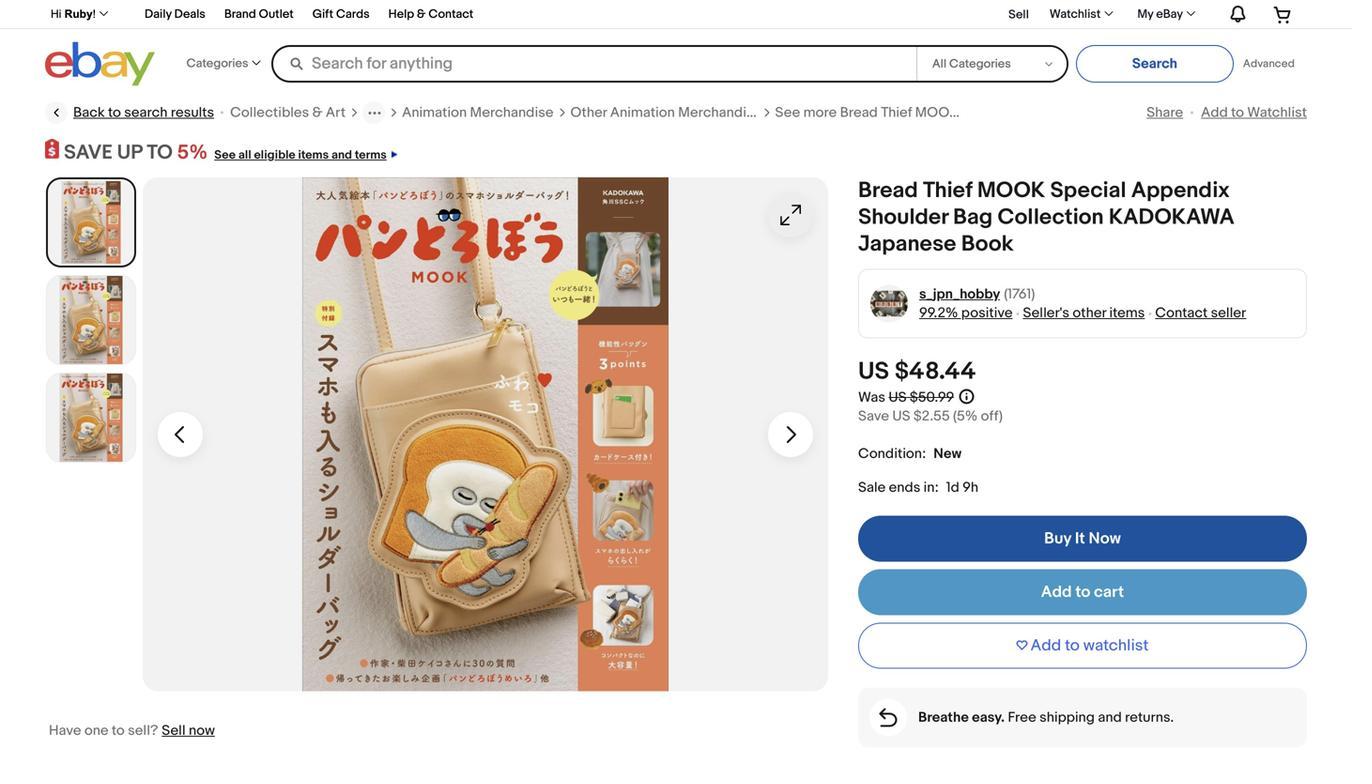 Task type: describe. For each thing, give the bounding box(es) containing it.
see for see all eligible items and terms
[[214, 148, 236, 162]]

in:
[[924, 480, 939, 496]]

advanced link
[[1234, 45, 1304, 83]]

all
[[238, 148, 251, 162]]

to for search
[[108, 104, 121, 121]]

with details__icon image
[[879, 709, 897, 728]]

other animation merchandise
[[571, 104, 762, 121]]

gift cards
[[313, 7, 370, 22]]

daily deals link
[[145, 4, 206, 26]]

us $48.44
[[858, 357, 976, 387]]

save
[[64, 140, 113, 165]]

hi
[[51, 8, 61, 20]]

brand outlet
[[224, 7, 294, 22]]

back to search results
[[73, 104, 214, 121]]

other
[[1073, 305, 1106, 322]]

see all eligible items and terms link
[[208, 140, 397, 165]]

have
[[49, 723, 81, 740]]

sell link
[[1000, 7, 1038, 22]]

!
[[93, 8, 96, 20]]

bread thief mook special appendix shoulder bag collection kadokawa japanese book - picture 1 of 3 image
[[143, 178, 828, 692]]

my ebay link
[[1127, 3, 1204, 26]]

breathe easy. free shipping and returns.
[[918, 710, 1174, 727]]

your shopping cart image
[[1273, 4, 1294, 23]]

notifications image
[[1227, 5, 1248, 23]]

back to search results link
[[45, 101, 214, 124]]

see for see more bread thief mook book special appendix shoulde...
[[775, 104, 800, 121]]

returns.
[[1125, 710, 1174, 727]]

shoulder
[[858, 204, 948, 231]]

seller's
[[1023, 305, 1070, 322]]

positive
[[961, 305, 1013, 322]]

gift
[[313, 7, 333, 22]]

categories
[[187, 56, 248, 71]]

was us $50.99
[[858, 389, 954, 406]]

and for returns.
[[1098, 710, 1122, 727]]

japanese
[[858, 231, 956, 258]]

bread thief mook special appendix shoulder bag collection kadokawa japanese book
[[858, 178, 1235, 258]]

0 horizontal spatial special
[[998, 104, 1046, 121]]

collection
[[998, 204, 1104, 231]]

gift cards link
[[313, 4, 370, 26]]

save us $2.55 (5% off)
[[858, 408, 1003, 425]]

0 vertical spatial us
[[858, 357, 889, 387]]

one
[[84, 723, 109, 740]]

$2.55
[[914, 408, 950, 425]]

search
[[124, 104, 168, 121]]

share
[[1147, 104, 1183, 121]]

buy it now
[[1044, 529, 1121, 549]]

other
[[571, 104, 607, 121]]

none submit inside banner
[[1076, 45, 1234, 83]]

collectibles & art link
[[230, 103, 346, 122]]

new
[[934, 446, 962, 463]]

99.2%
[[919, 305, 958, 322]]

and for terms
[[332, 148, 352, 162]]

sell?
[[128, 723, 158, 740]]

$48.44
[[895, 357, 976, 387]]

art
[[326, 104, 346, 121]]

ebay
[[1156, 7, 1183, 22]]

1 vertical spatial sell
[[162, 723, 186, 740]]

special inside the bread thief mook special appendix shoulder bag collection kadokawa japanese book
[[1050, 178, 1126, 204]]

5%
[[177, 140, 208, 165]]

off)
[[981, 408, 1003, 425]]

other animation merchandise link
[[571, 103, 762, 122]]

0 horizontal spatial appendix
[[1049, 104, 1112, 121]]

picture 3 of 3 image
[[47, 374, 135, 462]]

advanced
[[1243, 57, 1295, 70]]

to for cart
[[1076, 583, 1091, 603]]

s_jpn_hobby image
[[870, 285, 909, 323]]

deals
[[174, 7, 206, 22]]

appendix inside the bread thief mook special appendix shoulder bag collection kadokawa japanese book
[[1131, 178, 1230, 204]]

ends
[[889, 480, 921, 496]]

buy
[[1044, 529, 1072, 549]]

1 vertical spatial items
[[1110, 305, 1145, 322]]

share button
[[1147, 104, 1183, 121]]

shipping
[[1040, 710, 1095, 727]]

seller's other items
[[1023, 305, 1145, 322]]

brand
[[224, 7, 256, 22]]

my
[[1138, 7, 1154, 22]]

sale ends in: 1d 9h
[[858, 480, 979, 496]]

now
[[1089, 529, 1121, 549]]

add to cart
[[1041, 583, 1124, 603]]

watchlist inside account navigation
[[1050, 7, 1101, 22]]

cards
[[336, 7, 370, 22]]

9h
[[963, 480, 979, 496]]

brand outlet link
[[224, 4, 294, 26]]

condition: new
[[858, 446, 962, 463]]

s_jpn_hobby (1761)
[[919, 286, 1035, 303]]



Task type: vqa. For each thing, say whether or not it's contained in the screenshot.
$179.99
no



Task type: locate. For each thing, give the bounding box(es) containing it.
shoulde...
[[1115, 104, 1178, 121]]

watchlist down advanced on the top of page
[[1247, 104, 1307, 121]]

Search for anything text field
[[274, 47, 913, 81]]

1 vertical spatial special
[[1050, 178, 1126, 204]]

0 horizontal spatial animation
[[402, 104, 467, 121]]

2 vertical spatial us
[[892, 408, 911, 425]]

items right eligible
[[298, 148, 329, 162]]

0 vertical spatial sell
[[1009, 7, 1029, 22]]

mook inside the bread thief mook special appendix shoulder bag collection kadokawa japanese book
[[977, 178, 1045, 204]]

$50.99
[[910, 389, 954, 406]]

help
[[388, 7, 414, 22]]

& for help
[[417, 7, 426, 22]]

bread
[[840, 104, 878, 121], [858, 178, 918, 204]]

appendix left the shoulde...
[[1049, 104, 1112, 121]]

thief up japanese
[[923, 178, 973, 204]]

0 horizontal spatial sell
[[162, 723, 186, 740]]

1 horizontal spatial items
[[1110, 305, 1145, 322]]

& inside account navigation
[[417, 7, 426, 22]]

thief
[[881, 104, 912, 121], [923, 178, 973, 204]]

add to watchlist link
[[1201, 104, 1307, 121]]

1 horizontal spatial appendix
[[1131, 178, 1230, 204]]

contact
[[429, 7, 474, 22], [1155, 305, 1208, 322]]

banner containing daily deals
[[40, 0, 1307, 91]]

terms
[[355, 148, 387, 162]]

appendix down the share button
[[1131, 178, 1230, 204]]

kadokawa
[[1109, 204, 1235, 231]]

to
[[108, 104, 121, 121], [1231, 104, 1244, 121], [1076, 583, 1091, 603], [1065, 636, 1080, 656], [112, 723, 125, 740]]

1 vertical spatial bread
[[858, 178, 918, 204]]

to for watchlist
[[1065, 636, 1080, 656]]

picture 2 of 3 image
[[47, 276, 135, 364]]

us for was
[[889, 389, 907, 406]]

hi ruby !
[[51, 8, 96, 20]]

see left all
[[214, 148, 236, 162]]

0 horizontal spatial watchlist
[[1050, 7, 1101, 22]]

99.2% positive
[[919, 305, 1013, 322]]

s_jpn_hobby link
[[919, 285, 1000, 304]]

free
[[1008, 710, 1037, 727]]

items right other
[[1110, 305, 1145, 322]]

us up the was
[[858, 357, 889, 387]]

0 horizontal spatial items
[[298, 148, 329, 162]]

0 horizontal spatial contact
[[429, 7, 474, 22]]

categories button
[[187, 44, 261, 84]]

0 horizontal spatial merchandise
[[470, 104, 554, 121]]

collectibles
[[230, 104, 309, 121]]

to left cart
[[1076, 583, 1091, 603]]

0 vertical spatial mook
[[915, 104, 959, 121]]

1 horizontal spatial and
[[1098, 710, 1122, 727]]

ebay home image
[[45, 41, 155, 86]]

0 vertical spatial bread
[[840, 104, 878, 121]]

add for add to watchlist
[[1201, 104, 1228, 121]]

0 vertical spatial and
[[332, 148, 352, 162]]

1 vertical spatial appendix
[[1131, 178, 1230, 204]]

0 vertical spatial see
[[775, 104, 800, 121]]

see left more
[[775, 104, 800, 121]]

see more bread thief mook book special appendix shoulde... link
[[775, 103, 1178, 122]]

cart
[[1094, 583, 1124, 603]]

1 horizontal spatial special
[[1050, 178, 1126, 204]]

to right one
[[112, 723, 125, 740]]

easy.
[[972, 710, 1005, 727]]

add right share
[[1201, 104, 1228, 121]]

help & contact
[[388, 7, 474, 22]]

merchandise inside "link"
[[678, 104, 762, 121]]

0 vertical spatial special
[[998, 104, 1046, 121]]

bread inside the bread thief mook special appendix shoulder bag collection kadokawa japanese book
[[858, 178, 918, 204]]

bag
[[953, 204, 993, 231]]

mook
[[915, 104, 959, 121], [977, 178, 1045, 204]]

animation merchandise link
[[402, 103, 554, 122]]

thief right more
[[881, 104, 912, 121]]

outlet
[[259, 7, 294, 22]]

1 horizontal spatial see
[[775, 104, 800, 121]]

to down advanced link
[[1231, 104, 1244, 121]]

0 vertical spatial items
[[298, 148, 329, 162]]

have one to sell? sell now
[[49, 723, 215, 740]]

2 merchandise from the left
[[678, 104, 762, 121]]

0 vertical spatial &
[[417, 7, 426, 22]]

see more bread thief mook book special appendix shoulde...
[[775, 104, 1178, 121]]

1d
[[946, 480, 960, 496]]

us down was us $50.99
[[892, 408, 911, 425]]

0 horizontal spatial &
[[312, 104, 323, 121]]

special
[[998, 104, 1046, 121], [1050, 178, 1126, 204]]

1 vertical spatial &
[[312, 104, 323, 121]]

seller
[[1211, 305, 1246, 322]]

1 vertical spatial see
[[214, 148, 236, 162]]

and left terms at the top of the page
[[332, 148, 352, 162]]

sell left watchlist link
[[1009, 7, 1029, 22]]

1 vertical spatial mook
[[977, 178, 1045, 204]]

0 vertical spatial appendix
[[1049, 104, 1112, 121]]

1 animation from the left
[[402, 104, 467, 121]]

0 horizontal spatial mook
[[915, 104, 959, 121]]

bread up japanese
[[858, 178, 918, 204]]

save up to 5%
[[64, 140, 208, 165]]

1 horizontal spatial mook
[[977, 178, 1045, 204]]

see all eligible items and terms
[[214, 148, 387, 162]]

add down add to cart
[[1031, 636, 1061, 656]]

add for add to cart
[[1041, 583, 1072, 603]]

2 vertical spatial add
[[1031, 636, 1061, 656]]

bread right more
[[840, 104, 878, 121]]

2 animation from the left
[[610, 104, 675, 121]]

and
[[332, 148, 352, 162], [1098, 710, 1122, 727]]

eligible
[[254, 148, 296, 162]]

animation inside "link"
[[610, 104, 675, 121]]

add for add to watchlist
[[1031, 636, 1061, 656]]

None submit
[[1076, 45, 1234, 83]]

1 merchandise from the left
[[470, 104, 554, 121]]

us
[[858, 357, 889, 387], [889, 389, 907, 406], [892, 408, 911, 425]]

thief inside the bread thief mook special appendix shoulder bag collection kadokawa japanese book
[[923, 178, 973, 204]]

0 horizontal spatial see
[[214, 148, 236, 162]]

us for save
[[892, 408, 911, 425]]

appendix
[[1049, 104, 1112, 121], [1131, 178, 1230, 204]]

contact right help
[[429, 7, 474, 22]]

1 vertical spatial add
[[1041, 583, 1072, 603]]

sell left now
[[162, 723, 186, 740]]

watchlist link
[[1039, 3, 1122, 26]]

1 vertical spatial us
[[889, 389, 907, 406]]

buy it now link
[[858, 516, 1307, 562]]

us right the was
[[889, 389, 907, 406]]

& left art at the left of page
[[312, 104, 323, 121]]

0 vertical spatial book
[[962, 104, 995, 121]]

add to watchlist
[[1031, 636, 1149, 656]]

book inside the bread thief mook special appendix shoulder bag collection kadokawa japanese book
[[961, 231, 1014, 258]]

1 vertical spatial and
[[1098, 710, 1122, 727]]

& right help
[[417, 7, 426, 22]]

back
[[73, 104, 105, 121]]

1 horizontal spatial contact
[[1155, 305, 1208, 322]]

0 vertical spatial watchlist
[[1050, 7, 1101, 22]]

1 vertical spatial book
[[961, 231, 1014, 258]]

collectibles & art
[[230, 104, 346, 121]]

to for watchlist
[[1231, 104, 1244, 121]]

add to watchlist button
[[858, 623, 1307, 669]]

help & contact link
[[388, 4, 474, 26]]

up
[[117, 140, 142, 165]]

1 vertical spatial contact
[[1155, 305, 1208, 322]]

sell now link
[[162, 723, 215, 740]]

0 vertical spatial contact
[[429, 7, 474, 22]]

add left cart
[[1041, 583, 1072, 603]]

picture 1 of 3 image
[[48, 179, 134, 266]]

add inside button
[[1031, 636, 1061, 656]]

1 horizontal spatial watchlist
[[1247, 104, 1307, 121]]

1 horizontal spatial animation
[[610, 104, 675, 121]]

seller's other items link
[[1023, 305, 1145, 322]]

more
[[804, 104, 837, 121]]

breathe
[[918, 710, 969, 727]]

1 horizontal spatial thief
[[923, 178, 973, 204]]

see
[[775, 104, 800, 121], [214, 148, 236, 162]]

merchandise
[[470, 104, 554, 121], [678, 104, 762, 121]]

1 vertical spatial thief
[[923, 178, 973, 204]]

sell inside account navigation
[[1009, 7, 1029, 22]]

to right back
[[108, 104, 121, 121]]

account navigation
[[40, 0, 1307, 29]]

&
[[417, 7, 426, 22], [312, 104, 323, 121]]

it
[[1075, 529, 1085, 549]]

contact inside account navigation
[[429, 7, 474, 22]]

0 horizontal spatial thief
[[881, 104, 912, 121]]

s_jpn_hobby
[[919, 286, 1000, 303]]

& for collectibles
[[312, 104, 323, 121]]

save
[[858, 408, 889, 425]]

now
[[189, 723, 215, 740]]

(5%
[[953, 408, 978, 425]]

watchlist
[[1050, 7, 1101, 22], [1247, 104, 1307, 121]]

0 horizontal spatial and
[[332, 148, 352, 162]]

to left watchlist
[[1065, 636, 1080, 656]]

banner
[[40, 0, 1307, 91]]

ruby
[[64, 8, 93, 20]]

contact seller
[[1155, 305, 1246, 322]]

to
[[147, 140, 173, 165]]

1 horizontal spatial &
[[417, 7, 426, 22]]

contact seller link
[[1155, 305, 1246, 322]]

add
[[1201, 104, 1228, 121], [1041, 583, 1072, 603], [1031, 636, 1061, 656]]

0 vertical spatial thief
[[881, 104, 912, 121]]

1 vertical spatial watchlist
[[1247, 104, 1307, 121]]

and left returns.
[[1098, 710, 1122, 727]]

watchlist right sell link
[[1050, 7, 1101, 22]]

contact left "seller"
[[1155, 305, 1208, 322]]

1 horizontal spatial sell
[[1009, 7, 1029, 22]]

sale
[[858, 480, 886, 496]]

99.2% positive link
[[919, 305, 1013, 322]]

1 horizontal spatial merchandise
[[678, 104, 762, 121]]

daily deals
[[145, 7, 206, 22]]

watchlist
[[1084, 636, 1149, 656]]

0 vertical spatial add
[[1201, 104, 1228, 121]]

to inside button
[[1065, 636, 1080, 656]]

animation merchandise
[[402, 104, 554, 121]]



